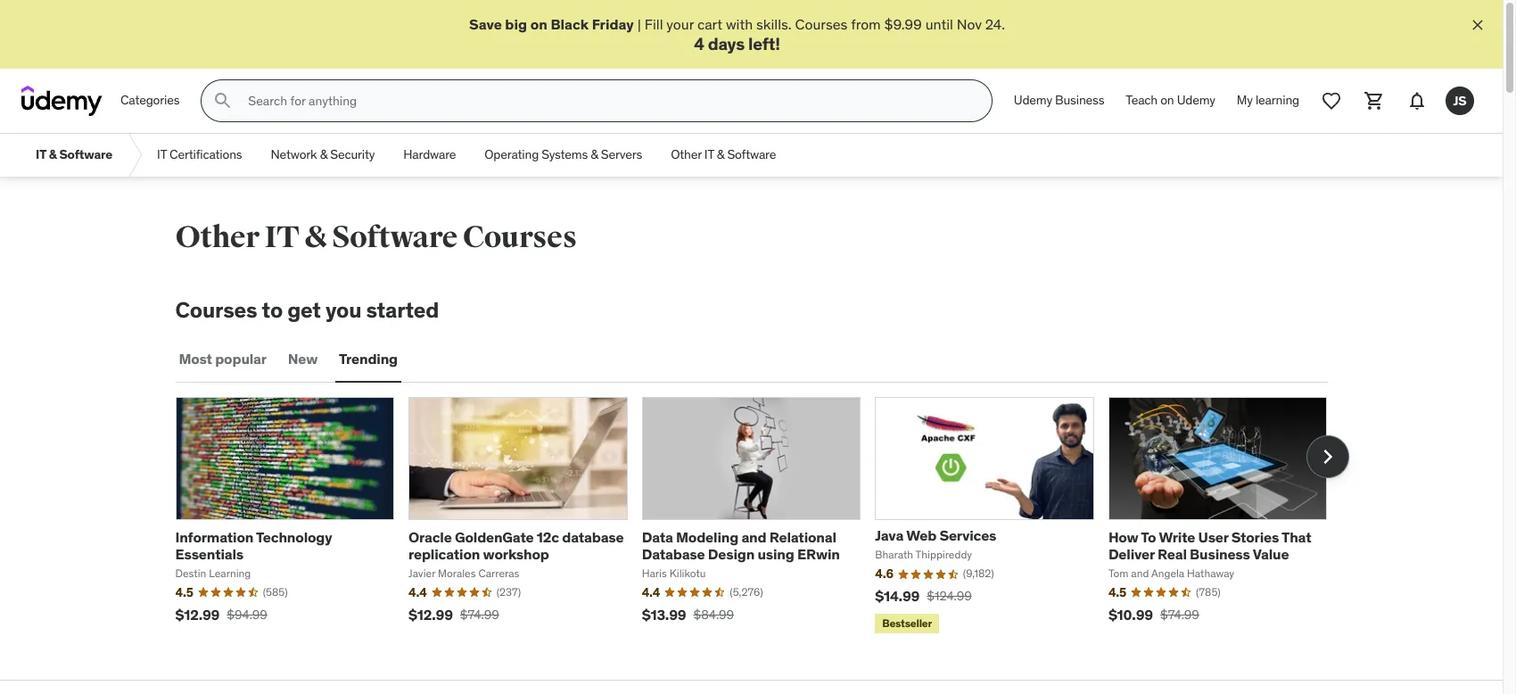 Task type: describe. For each thing, give the bounding box(es) containing it.
trending
[[339, 350, 398, 368]]

notifications image
[[1407, 90, 1428, 112]]

deliver
[[1109, 545, 1155, 563]]

1 vertical spatial courses
[[463, 219, 577, 256]]

write
[[1159, 528, 1196, 546]]

teach
[[1126, 92, 1158, 108]]

database
[[562, 528, 624, 546]]

systems
[[542, 147, 588, 163]]

hardware link
[[389, 134, 470, 177]]

that
[[1282, 528, 1312, 546]]

teach on udemy
[[1126, 92, 1216, 108]]

0 horizontal spatial software
[[59, 147, 112, 163]]

java
[[875, 526, 904, 544]]

operating systems & servers link
[[470, 134, 657, 177]]

user
[[1199, 528, 1229, 546]]

oracle goldengate 12c database replication workshop link
[[409, 528, 624, 563]]

goldengate
[[455, 528, 534, 546]]

js
[[1454, 93, 1467, 109]]

24.
[[985, 15, 1005, 33]]

data modeling and relational database design using erwin link
[[642, 528, 840, 563]]

nov
[[957, 15, 982, 33]]

erwin
[[798, 545, 840, 563]]

data modeling and relational database design using erwin
[[642, 528, 840, 563]]

services
[[940, 526, 997, 544]]

web
[[907, 526, 937, 544]]

udemy business link
[[1004, 80, 1115, 122]]

how to write user stories that deliver real business value
[[1109, 528, 1312, 563]]

your
[[667, 15, 694, 33]]

it right the servers
[[705, 147, 714, 163]]

servers
[[601, 147, 642, 163]]

it certifications link
[[143, 134, 256, 177]]

it right arrow pointing to subcategory menu links image
[[157, 147, 167, 163]]

using
[[758, 545, 795, 563]]

to
[[1141, 528, 1157, 546]]

1 udemy from the left
[[1014, 92, 1053, 108]]

skills.
[[757, 15, 792, 33]]

other it & software courses
[[175, 219, 577, 256]]

value
[[1253, 545, 1289, 563]]

courses inside save big on black friday | fill your cart with skills. courses from $9.99 until nov 24. 4 days left!
[[795, 15, 848, 33]]

new
[[288, 350, 318, 368]]

oracle
[[409, 528, 452, 546]]

|
[[638, 15, 641, 33]]

close image
[[1469, 16, 1487, 34]]

$9.99
[[885, 15, 922, 33]]

left!
[[748, 33, 780, 55]]

arrow pointing to subcategory menu links image
[[127, 134, 143, 177]]

and
[[742, 528, 767, 546]]

4
[[694, 33, 704, 55]]

hardware
[[403, 147, 456, 163]]

my learning link
[[1226, 80, 1311, 122]]

teach on udemy link
[[1115, 80, 1226, 122]]

started
[[366, 296, 439, 324]]

replication
[[409, 545, 480, 563]]

popular
[[215, 350, 267, 368]]

business inside how to write user stories that deliver real business value
[[1190, 545, 1251, 563]]

stories
[[1232, 528, 1279, 546]]

2 vertical spatial courses
[[175, 296, 257, 324]]

most
[[179, 350, 212, 368]]

how to write user stories that deliver real business value link
[[1109, 528, 1312, 563]]

black
[[551, 15, 589, 33]]

operating systems & servers
[[485, 147, 642, 163]]

shopping cart with 0 items image
[[1364, 90, 1385, 112]]

12c
[[537, 528, 559, 546]]

& for operating systems & servers
[[591, 147, 598, 163]]

software for other it & software
[[727, 147, 776, 163]]

design
[[708, 545, 755, 563]]

java web services
[[875, 526, 997, 544]]

1 vertical spatial on
[[1161, 92, 1175, 108]]

relational
[[770, 528, 837, 546]]

next image
[[1314, 443, 1342, 471]]

database
[[642, 545, 705, 563]]

Search for anything text field
[[245, 86, 971, 116]]

data
[[642, 528, 673, 546]]

oracle goldengate 12c database replication workshop
[[409, 528, 624, 563]]

big
[[505, 15, 527, 33]]



Task type: vqa. For each thing, say whether or not it's contained in the screenshot.
Other IT & Software Courses on the top left
yes



Task type: locate. For each thing, give the bounding box(es) containing it.
0 vertical spatial other
[[671, 147, 702, 163]]

courses to get you started
[[175, 296, 439, 324]]

days
[[708, 33, 745, 55]]

friday
[[592, 15, 634, 33]]

udemy business
[[1014, 92, 1105, 108]]

information
[[175, 528, 254, 546]]

on right big
[[531, 15, 548, 33]]

0 horizontal spatial other
[[175, 219, 259, 256]]

courses down "operating"
[[463, 219, 577, 256]]

on right teach
[[1161, 92, 1175, 108]]

0 vertical spatial courses
[[795, 15, 848, 33]]

software for other it & software courses
[[332, 219, 458, 256]]

wishlist image
[[1321, 90, 1343, 112]]

1 horizontal spatial other
[[671, 147, 702, 163]]

on inside save big on black friday | fill your cart with skills. courses from $9.99 until nov 24. 4 days left!
[[531, 15, 548, 33]]

other it & software link
[[657, 134, 791, 177]]

cart
[[698, 15, 723, 33]]

0 horizontal spatial business
[[1055, 92, 1105, 108]]

udemy
[[1014, 92, 1053, 108], [1177, 92, 1216, 108]]

other right the servers
[[671, 147, 702, 163]]

submit search image
[[213, 90, 234, 112]]

trending button
[[336, 338, 401, 381]]

java web services link
[[875, 526, 997, 544]]

it
[[36, 147, 46, 163], [157, 147, 167, 163], [705, 147, 714, 163], [265, 219, 299, 256]]

carousel element
[[175, 397, 1349, 637]]

1 vertical spatial business
[[1190, 545, 1251, 563]]

software
[[59, 147, 112, 163], [727, 147, 776, 163], [332, 219, 458, 256]]

to
[[262, 296, 283, 324]]

get
[[287, 296, 321, 324]]

& for other it & software courses
[[305, 219, 327, 256]]

categories
[[120, 92, 180, 108]]

it up to
[[265, 219, 299, 256]]

new button
[[284, 338, 321, 381]]

0 vertical spatial on
[[531, 15, 548, 33]]

courses left 'from' on the top of the page
[[795, 15, 848, 33]]

learning
[[1256, 92, 1300, 108]]

save big on black friday | fill your cart with skills. courses from $9.99 until nov 24. 4 days left!
[[469, 15, 1005, 55]]

courses
[[795, 15, 848, 33], [463, 219, 577, 256], [175, 296, 257, 324]]

1 vertical spatial other
[[175, 219, 259, 256]]

1 horizontal spatial courses
[[463, 219, 577, 256]]

other it & software
[[671, 147, 776, 163]]

operating
[[485, 147, 539, 163]]

0 horizontal spatial udemy
[[1014, 92, 1053, 108]]

with
[[726, 15, 753, 33]]

my learning
[[1237, 92, 1300, 108]]

technology
[[256, 528, 332, 546]]

2 udemy from the left
[[1177, 92, 1216, 108]]

0 horizontal spatial on
[[531, 15, 548, 33]]

it certifications
[[157, 147, 242, 163]]

other down "certifications"
[[175, 219, 259, 256]]

on
[[531, 15, 548, 33], [1161, 92, 1175, 108]]

other
[[671, 147, 702, 163], [175, 219, 259, 256]]

0 horizontal spatial courses
[[175, 296, 257, 324]]

most popular button
[[175, 338, 270, 381]]

it & software
[[36, 147, 112, 163]]

you
[[326, 296, 362, 324]]

udemy image
[[21, 86, 103, 116]]

2 horizontal spatial software
[[727, 147, 776, 163]]

other for other it & software courses
[[175, 219, 259, 256]]

other for other it & software
[[671, 147, 702, 163]]

1 horizontal spatial udemy
[[1177, 92, 1216, 108]]

network & security link
[[256, 134, 389, 177]]

modeling
[[676, 528, 739, 546]]

1 horizontal spatial software
[[332, 219, 458, 256]]

business
[[1055, 92, 1105, 108], [1190, 545, 1251, 563]]

from
[[851, 15, 881, 33]]

network & security
[[271, 147, 375, 163]]

workshop
[[483, 545, 549, 563]]

1 horizontal spatial on
[[1161, 92, 1175, 108]]

network
[[271, 147, 317, 163]]

fill
[[645, 15, 663, 33]]

1 horizontal spatial business
[[1190, 545, 1251, 563]]

security
[[330, 147, 375, 163]]

certifications
[[170, 147, 242, 163]]

0 vertical spatial business
[[1055, 92, 1105, 108]]

courses up most popular
[[175, 296, 257, 324]]

js link
[[1439, 80, 1482, 122]]

it down 'udemy' image
[[36, 147, 46, 163]]

most popular
[[179, 350, 267, 368]]

my
[[1237, 92, 1253, 108]]

&
[[49, 147, 57, 163], [320, 147, 327, 163], [591, 147, 598, 163], [717, 147, 725, 163], [305, 219, 327, 256]]

information technology essentials
[[175, 528, 332, 563]]

information technology essentials link
[[175, 528, 332, 563]]

real
[[1158, 545, 1187, 563]]

how
[[1109, 528, 1139, 546]]

& for other it & software
[[717, 147, 725, 163]]

save
[[469, 15, 502, 33]]

essentials
[[175, 545, 244, 563]]

2 horizontal spatial courses
[[795, 15, 848, 33]]

it & software link
[[21, 134, 127, 177]]

until
[[926, 15, 954, 33]]

categories button
[[110, 80, 190, 122]]



